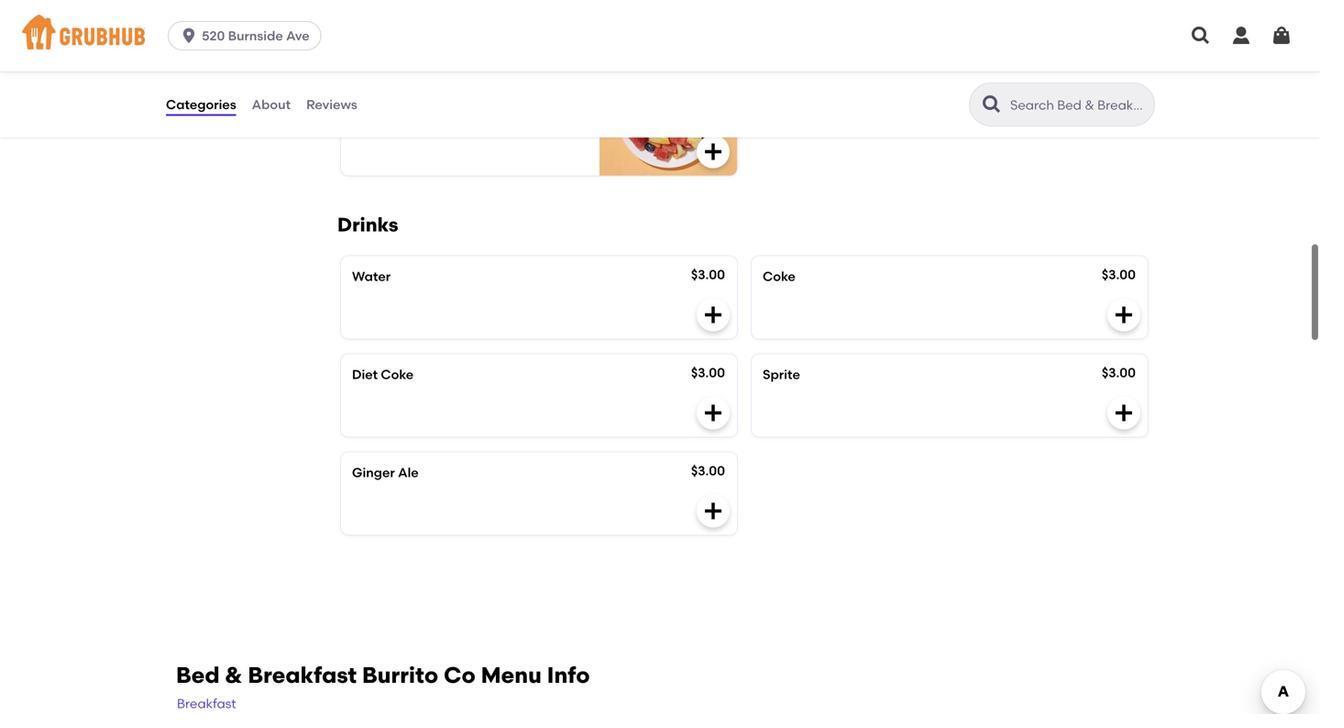 Task type: describe. For each thing, give the bounding box(es) containing it.
svg image inside the 520 burnside ave button
[[180, 27, 198, 45]]

fruit
[[398, 69, 427, 84]]

fresh
[[352, 94, 385, 110]]

categories
[[166, 97, 236, 112]]

ginger ale
[[352, 465, 419, 480]]

520
[[202, 28, 225, 44]]

reviews button
[[305, 72, 358, 138]]

breakfast burritos
[[165, 31, 275, 46]]

$5.99
[[694, 69, 726, 84]]

menu
[[481, 662, 542, 688]]

main navigation navigation
[[0, 0, 1320, 72]]

diet
[[352, 367, 378, 382]]

svg image inside main navigation navigation
[[1190, 25, 1212, 47]]

ale
[[398, 465, 419, 480]]

$3.00 for sprite
[[1102, 365, 1136, 380]]

1 horizontal spatial coke
[[763, 268, 796, 284]]

Search Bed & Breakfast Burrito Co search field
[[1009, 96, 1149, 114]]

side
[[352, 69, 380, 84]]

&
[[225, 662, 243, 688]]

520 burnside ave
[[202, 28, 310, 44]]

1 horizontal spatial drinks
[[337, 213, 398, 236]]

breakfast button
[[176, 694, 237, 714]]

burritos
[[227, 31, 275, 46]]

info
[[547, 662, 590, 688]]

of
[[383, 69, 395, 84]]



Task type: locate. For each thing, give the bounding box(es) containing it.
1 vertical spatial breakfast
[[248, 662, 357, 688]]

side of fruit image
[[600, 56, 737, 175]]

1 vertical spatial svg image
[[702, 304, 724, 326]]

$3.00
[[691, 267, 725, 282], [1102, 267, 1136, 282], [691, 365, 725, 380], [1102, 365, 1136, 380], [691, 463, 725, 478]]

1 horizontal spatial svg image
[[1113, 402, 1135, 424]]

0 horizontal spatial coke
[[381, 367, 414, 382]]

co
[[444, 662, 476, 688]]

2 vertical spatial svg image
[[1113, 402, 1135, 424]]

ave
[[286, 28, 310, 44]]

drinks
[[165, 106, 203, 121], [337, 213, 398, 236]]

0 horizontal spatial drinks
[[165, 106, 203, 121]]

fruit.
[[446, 94, 474, 110]]

water
[[352, 268, 391, 284]]

svg image for sprite
[[1113, 402, 1135, 424]]

$3.00 for coke
[[1102, 267, 1136, 282]]

breakfast
[[165, 31, 224, 46], [248, 662, 357, 688], [177, 696, 236, 711]]

about button
[[251, 72, 292, 138]]

2 horizontal spatial svg image
[[1190, 25, 1212, 47]]

0 horizontal spatial svg image
[[702, 304, 724, 326]]

burrito
[[362, 662, 438, 688]]

reviews
[[306, 97, 357, 112]]

bed & breakfast burrito co menu info breakfast
[[176, 662, 590, 711]]

svg image
[[1190, 25, 1212, 47], [702, 304, 724, 326], [1113, 402, 1135, 424]]

520 burnside ave button
[[168, 21, 329, 50]]

$3.00 for diet coke
[[691, 365, 725, 380]]

$3.00 for ginger ale
[[691, 463, 725, 478]]

breakfast right &
[[248, 662, 357, 688]]

2 vertical spatial breakfast
[[177, 696, 236, 711]]

breakfast up sides at the left top of the page
[[165, 31, 224, 46]]

bed
[[176, 662, 220, 688]]

ginger
[[352, 465, 395, 480]]

1 vertical spatial drinks
[[337, 213, 398, 236]]

$3.00 for water
[[691, 267, 725, 282]]

breakfast down bed
[[177, 696, 236, 711]]

fresh assorted fruit.
[[352, 94, 474, 110]]

0 vertical spatial coke
[[763, 268, 796, 284]]

coke
[[763, 268, 796, 284], [381, 367, 414, 382]]

about
[[252, 97, 291, 112]]

burnside
[[228, 28, 283, 44]]

sides
[[165, 68, 199, 84]]

svg image
[[1230, 25, 1252, 47], [1271, 25, 1293, 47], [180, 27, 198, 45], [702, 141, 724, 163], [1113, 304, 1135, 326], [702, 402, 724, 424], [702, 500, 724, 522]]

drinks up the water
[[337, 213, 398, 236]]

0 vertical spatial drinks
[[165, 106, 203, 121]]

categories button
[[165, 72, 237, 138]]

svg image for water
[[702, 304, 724, 326]]

sprite
[[763, 367, 800, 382]]

0 vertical spatial breakfast
[[165, 31, 224, 46]]

1 vertical spatial coke
[[381, 367, 414, 382]]

side of fruit
[[352, 69, 427, 84]]

diet coke
[[352, 367, 414, 382]]

0 vertical spatial svg image
[[1190, 25, 1212, 47]]

assorted
[[388, 94, 443, 110]]

search icon image
[[981, 94, 1003, 116]]

drinks down sides at the left top of the page
[[165, 106, 203, 121]]



Task type: vqa. For each thing, say whether or not it's contained in the screenshot.
Breakfast Burritos
yes



